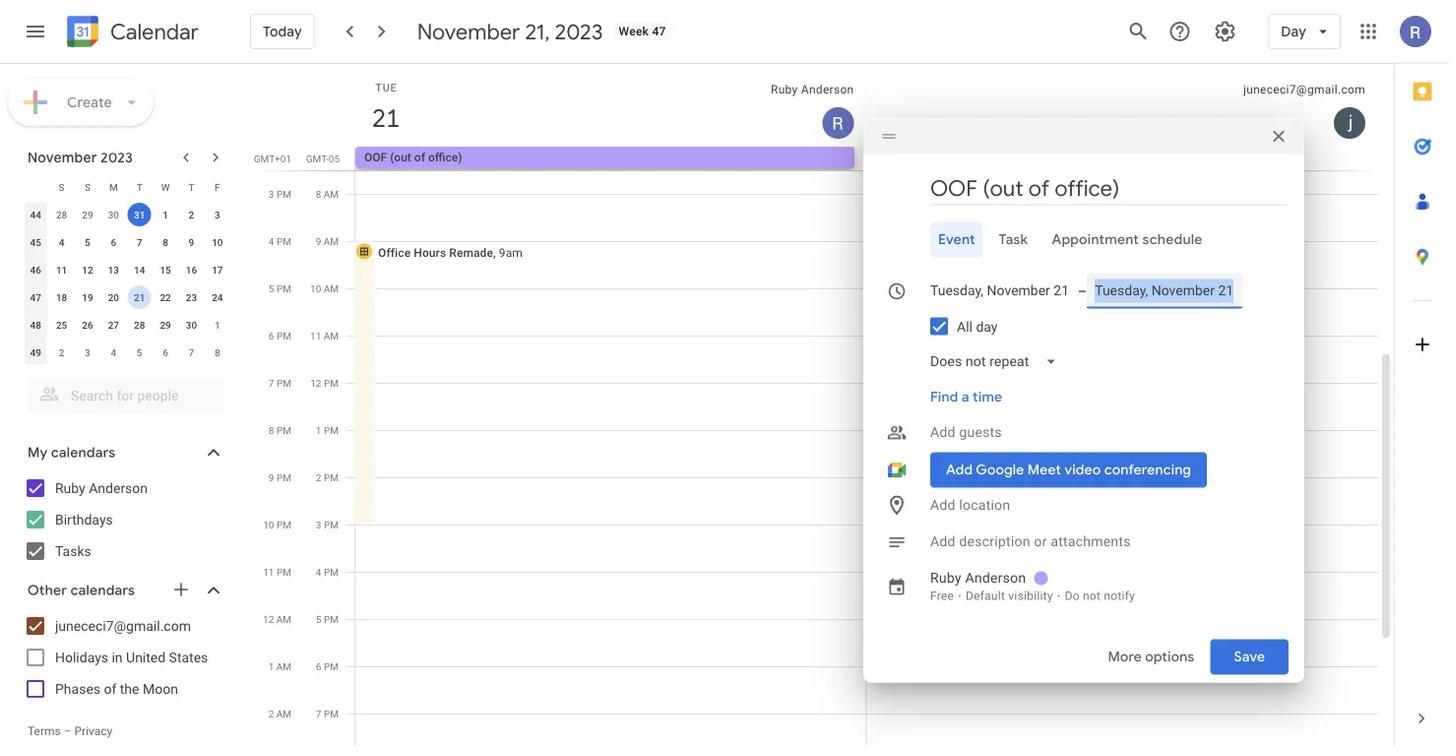 Task type: locate. For each thing, give the bounding box(es) containing it.
1 vertical spatial 47
[[30, 291, 41, 303]]

gmt+01
[[254, 153, 291, 164]]

2 horizontal spatial 11
[[310, 330, 321, 342]]

today
[[263, 23, 302, 40]]

1 vertical spatial 29
[[160, 319, 171, 331]]

21 element
[[128, 286, 151, 309]]

1 vertical spatial ruby anderson
[[55, 480, 148, 496]]

2023 right 21,
[[555, 18, 603, 45]]

1 horizontal spatial –
[[1078, 283, 1087, 299]]

6 pm left 11 am
[[269, 330, 291, 342]]

28 right 27 element
[[134, 319, 145, 331]]

1 vertical spatial 4 pm
[[316, 566, 339, 578]]

21,
[[525, 18, 550, 45]]

of inside other calendars list
[[104, 681, 117, 697]]

of left the
[[104, 681, 117, 697]]

1 horizontal spatial s
[[85, 181, 91, 193]]

junececi7@gmail.com inside 21 grid
[[1244, 83, 1366, 96]]

december 6 element
[[154, 341, 177, 364]]

1 right 8 pm
[[316, 424, 321, 436]]

28 for 28 element
[[134, 319, 145, 331]]

11 up "12 am"
[[263, 566, 274, 578]]

47 left 18 on the left top
[[30, 291, 41, 303]]

pm right 11 pm
[[324, 566, 339, 578]]

4 pm left "9 am"
[[269, 235, 291, 247]]

junececi7@gmail.com inside other calendars list
[[55, 618, 191, 634]]

1 vertical spatial 6 pm
[[316, 661, 339, 672]]

28
[[56, 209, 67, 221], [134, 319, 145, 331]]

1 horizontal spatial 12
[[263, 613, 274, 625]]

not
[[1083, 589, 1101, 603]]

0 vertical spatial 10
[[212, 236, 223, 248]]

12
[[82, 264, 93, 276], [310, 377, 321, 389], [263, 613, 274, 625]]

2 add from the top
[[930, 497, 956, 513]]

21 inside cell
[[134, 291, 145, 303]]

30 for october 30 element
[[108, 209, 119, 221]]

0 vertical spatial 7 pm
[[269, 377, 291, 389]]

7 pm left 12 pm
[[269, 377, 291, 389]]

office)
[[428, 151, 462, 164]]

calendar element
[[63, 12, 199, 55]]

task button
[[991, 222, 1036, 257]]

oof (out of office) row
[[347, 147, 1394, 170]]

1 horizontal spatial 29
[[160, 319, 171, 331]]

s up october 28 element
[[59, 181, 65, 193]]

am for 11 am
[[324, 330, 339, 342]]

20 element
[[102, 286, 125, 309]]

december 4 element
[[102, 341, 125, 364]]

6 up 13 element
[[111, 236, 116, 248]]

3 pm down 2 pm
[[316, 519, 339, 531]]

1 vertical spatial junececi7@gmail.com
[[55, 618, 191, 634]]

22 element
[[154, 286, 177, 309]]

23
[[186, 291, 197, 303]]

0 horizontal spatial 11
[[56, 264, 67, 276]]

21 inside column header
[[371, 102, 399, 134]]

8 right december 7 element
[[215, 347, 220, 358]]

am down "9 am"
[[324, 283, 339, 294]]

add description or attachments
[[930, 534, 1131, 550]]

1 horizontal spatial tab list
[[1395, 64, 1449, 691]]

november left 21,
[[417, 18, 520, 45]]

11 element
[[50, 258, 73, 282]]

0 horizontal spatial november
[[28, 149, 97, 166]]

0 horizontal spatial 10
[[212, 236, 223, 248]]

6 left 11 am
[[269, 330, 274, 342]]

1 horizontal spatial 7 pm
[[316, 708, 339, 720]]

1 horizontal spatial 10
[[263, 519, 274, 531]]

14 element
[[128, 258, 151, 282]]

6 right december 5 element
[[163, 347, 168, 358]]

calendar heading
[[106, 18, 199, 46]]

11 right 46
[[56, 264, 67, 276]]

Search for people text field
[[39, 378, 213, 414]]

29 right 28 element
[[160, 319, 171, 331]]

5 left 'december 6' element
[[137, 347, 142, 358]]

am up 1 am
[[276, 613, 291, 625]]

december 7 element
[[180, 341, 203, 364]]

4 right 10 element
[[269, 235, 274, 247]]

7 pm right 2 am
[[316, 708, 339, 720]]

– right terms link
[[64, 725, 71, 738]]

my calendars button
[[4, 437, 244, 469]]

1 horizontal spatial 6 pm
[[316, 661, 339, 672]]

0 vertical spatial november
[[417, 18, 520, 45]]

1 vertical spatial 10
[[310, 283, 321, 294]]

Start date text field
[[930, 279, 1070, 303]]

End date text field
[[1095, 279, 1235, 303]]

1 horizontal spatial 30
[[186, 319, 197, 331]]

ruby
[[771, 83, 798, 96], [55, 480, 85, 496], [930, 570, 962, 586]]

11 down 10 am
[[310, 330, 321, 342]]

0 vertical spatial 21
[[371, 102, 399, 134]]

2 row from the top
[[23, 201, 230, 228]]

Add title text field
[[930, 174, 1289, 203]]

gmt-05
[[306, 153, 340, 164]]

2 horizontal spatial 9
[[316, 235, 321, 247]]

november
[[417, 18, 520, 45], [28, 149, 97, 166]]

10 am
[[310, 283, 339, 294]]

0 horizontal spatial tab list
[[879, 222, 1289, 257]]

47 right week
[[652, 25, 666, 38]]

calendars down tasks
[[71, 582, 135, 600]]

10
[[212, 236, 223, 248], [310, 283, 321, 294], [263, 519, 274, 531]]

8 for december 8 element
[[215, 347, 220, 358]]

calendars right my on the left of page
[[51, 444, 116, 462]]

0 horizontal spatial 7 pm
[[269, 377, 291, 389]]

0 vertical spatial 3 pm
[[269, 188, 291, 200]]

0 horizontal spatial anderson
[[89, 480, 148, 496]]

4 pm right 11 pm
[[316, 566, 339, 578]]

2 down 1 am
[[268, 708, 274, 720]]

30
[[108, 209, 119, 221], [186, 319, 197, 331]]

27
[[108, 319, 119, 331]]

31
[[134, 209, 145, 221]]

10 inside november 2023 "grid"
[[212, 236, 223, 248]]

6 row from the top
[[23, 311, 230, 339]]

add location
[[930, 497, 1011, 513]]

2023 up m
[[100, 149, 133, 166]]

1 horizontal spatial of
[[414, 151, 425, 164]]

1 horizontal spatial t
[[188, 181, 194, 193]]

11
[[56, 264, 67, 276], [310, 330, 321, 342], [263, 566, 274, 578]]

21 right 20 element
[[134, 291, 145, 303]]

appointment schedule
[[1052, 231, 1203, 249]]

pm down 10 pm
[[277, 566, 291, 578]]

am for 2 am
[[276, 708, 291, 720]]

12 for 12 pm
[[310, 377, 321, 389]]

anderson down my calendars dropdown button
[[89, 480, 148, 496]]

1 right october 31, today element
[[163, 209, 168, 221]]

1 vertical spatial november
[[28, 149, 97, 166]]

row containing 47
[[23, 284, 230, 311]]

1 vertical spatial anderson
[[89, 480, 148, 496]]

8
[[316, 188, 321, 200], [163, 236, 168, 248], [215, 347, 220, 358], [269, 424, 274, 436]]

1 horizontal spatial 21
[[371, 102, 399, 134]]

21 down tue
[[371, 102, 399, 134]]

11 inside row
[[56, 264, 67, 276]]

0 vertical spatial 47
[[652, 25, 666, 38]]

december 8 element
[[206, 341, 229, 364]]

calendar
[[110, 18, 199, 46]]

ruby anderson up birthdays
[[55, 480, 148, 496]]

30 right 29 element
[[186, 319, 197, 331]]

2 t from the left
[[188, 181, 194, 193]]

ruby anderson up default
[[930, 570, 1026, 586]]

None search field
[[0, 370, 244, 414]]

3 down f
[[215, 209, 220, 221]]

1 am
[[268, 661, 291, 672]]

5 up '12' element on the top left of the page
[[85, 236, 90, 248]]

other calendars button
[[4, 575, 244, 607]]

7
[[137, 236, 142, 248], [189, 347, 194, 358], [269, 377, 274, 389], [316, 708, 321, 720]]

anderson up 'oof (out of office)' row
[[801, 83, 854, 96]]

birthdays
[[55, 512, 113, 528]]

find a time button
[[923, 380, 1010, 415]]

0 vertical spatial 11
[[56, 264, 67, 276]]

1 vertical spatial add
[[930, 497, 956, 513]]

28 right 44
[[56, 209, 67, 221]]

terms
[[28, 725, 61, 738]]

0 horizontal spatial 29
[[82, 209, 93, 221]]

8 for 8 pm
[[269, 424, 274, 436]]

9 inside row
[[189, 236, 194, 248]]

ruby anderson inside 21 column header
[[771, 83, 854, 96]]

0 horizontal spatial 9
[[189, 236, 194, 248]]

7 row from the top
[[23, 339, 230, 366]]

10 up 17
[[212, 236, 223, 248]]

1 t from the left
[[137, 181, 142, 193]]

pm down 1 pm
[[324, 472, 339, 483]]

hours
[[414, 246, 446, 259]]

3 add from the top
[[930, 534, 956, 550]]

6 pm right 1 am
[[316, 661, 339, 672]]

0 vertical spatial 28
[[56, 209, 67, 221]]

a
[[962, 388, 969, 406]]

october 30 element
[[102, 203, 125, 226]]

5 pm right "12 am"
[[316, 613, 339, 625]]

0 vertical spatial 12
[[82, 264, 93, 276]]

1 add from the top
[[930, 424, 956, 441]]

1 inside december 1 element
[[215, 319, 220, 331]]

1 vertical spatial 3 pm
[[316, 519, 339, 531]]

3
[[269, 188, 274, 200], [215, 209, 220, 221], [85, 347, 90, 358], [316, 519, 321, 531]]

2 vertical spatial 10
[[263, 519, 274, 531]]

row containing 45
[[23, 228, 230, 256]]

5 pm left 10 am
[[269, 283, 291, 294]]

21 cell
[[127, 284, 152, 311]]

3 right 10 pm
[[316, 519, 321, 531]]

am down 1 am
[[276, 708, 291, 720]]

0 vertical spatial add
[[930, 424, 956, 441]]

t right m
[[137, 181, 142, 193]]

main drawer image
[[24, 20, 47, 43]]

t right w at the left
[[188, 181, 194, 193]]

None field
[[923, 344, 1073, 380]]

0 horizontal spatial 12
[[82, 264, 93, 276]]

row group containing 44
[[23, 201, 230, 366]]

pm right "12 am"
[[324, 613, 339, 625]]

december 3 element
[[76, 341, 99, 364]]

0 vertical spatial 30
[[108, 209, 119, 221]]

2 vertical spatial ruby anderson
[[930, 570, 1026, 586]]

4
[[269, 235, 274, 247], [59, 236, 64, 248], [111, 347, 116, 358], [316, 566, 321, 578]]

0 vertical spatial ruby anderson
[[771, 83, 854, 96]]

12 inside row
[[82, 264, 93, 276]]

2 left december 3 element
[[59, 347, 64, 358]]

december 5 element
[[128, 341, 151, 364]]

my calendars list
[[4, 473, 244, 567]]

0 horizontal spatial junececi7@gmail.com
[[55, 618, 191, 634]]

1 horizontal spatial 9
[[269, 472, 274, 483]]

1 right 30 element
[[215, 319, 220, 331]]

1 horizontal spatial junececi7@gmail.com
[[1244, 83, 1366, 96]]

junececi7@gmail.com
[[1244, 83, 1366, 96], [55, 618, 191, 634]]

0 horizontal spatial ruby anderson
[[55, 480, 148, 496]]

4 right the 45
[[59, 236, 64, 248]]

1 vertical spatial 12
[[310, 377, 321, 389]]

2 vertical spatial add
[[930, 534, 956, 550]]

0 vertical spatial 4 pm
[[269, 235, 291, 247]]

4 right 11 pm
[[316, 566, 321, 578]]

0 vertical spatial 29
[[82, 209, 93, 221]]

0 vertical spatial of
[[414, 151, 425, 164]]

29 for october 29 element
[[82, 209, 93, 221]]

description
[[959, 534, 1031, 550]]

schedule
[[1143, 231, 1203, 249]]

row group
[[23, 201, 230, 366]]

do not notify
[[1065, 589, 1135, 603]]

,
[[493, 246, 496, 259]]

of right (out
[[414, 151, 425, 164]]

terms link
[[28, 725, 61, 738]]

4 pm
[[269, 235, 291, 247], [316, 566, 339, 578]]

junececi7@gmail.com up in
[[55, 618, 191, 634]]

tab list
[[1395, 64, 1449, 691], [879, 222, 1289, 257]]

21 column header
[[355, 64, 867, 147]]

4 row from the top
[[23, 256, 230, 284]]

8 up 9 pm
[[269, 424, 274, 436]]

7 right 'december 6' element
[[189, 347, 194, 358]]

0 horizontal spatial t
[[137, 181, 142, 193]]

5 left 10 am
[[269, 283, 274, 294]]

1 vertical spatial 5 pm
[[316, 613, 339, 625]]

my calendars
[[28, 444, 116, 462]]

add left location
[[930, 497, 956, 513]]

48
[[30, 319, 41, 331]]

all
[[957, 318, 973, 335]]

2 vertical spatial 12
[[263, 613, 274, 625]]

0 horizontal spatial 21
[[134, 291, 145, 303]]

november 2023
[[28, 149, 133, 166]]

2
[[189, 209, 194, 221], [59, 347, 64, 358], [316, 472, 321, 483], [268, 708, 274, 720]]

27 element
[[102, 313, 125, 337]]

phases of the moon
[[55, 681, 178, 697]]

november up october 28 element
[[28, 149, 97, 166]]

am down 8 am
[[324, 235, 339, 247]]

– down appointment
[[1078, 283, 1087, 299]]

12 am
[[263, 613, 291, 625]]

(out
[[390, 151, 411, 164]]

1 horizontal spatial 11
[[263, 566, 274, 578]]

0 vertical spatial anderson
[[801, 83, 854, 96]]

other calendars list
[[4, 610, 244, 705]]

add
[[930, 424, 956, 441], [930, 497, 956, 513], [930, 534, 956, 550]]

am for 1 am
[[276, 661, 291, 672]]

0 horizontal spatial ruby
[[55, 480, 85, 496]]

row containing 44
[[23, 201, 230, 228]]

am up 12 pm
[[324, 330, 339, 342]]

1 horizontal spatial ruby anderson
[[771, 83, 854, 96]]

1 horizontal spatial anderson
[[801, 83, 854, 96]]

add other calendars image
[[171, 580, 191, 600]]

pm left 11 am
[[277, 330, 291, 342]]

12 down 11 pm
[[263, 613, 274, 625]]

calendars
[[51, 444, 116, 462], [71, 582, 135, 600]]

anderson inside my calendars list
[[89, 480, 148, 496]]

0 vertical spatial –
[[1078, 283, 1087, 299]]

privacy link
[[74, 725, 113, 738]]

0 vertical spatial ruby
[[771, 83, 798, 96]]

7 pm
[[269, 377, 291, 389], [316, 708, 339, 720]]

1 vertical spatial 30
[[186, 319, 197, 331]]

0 horizontal spatial 3 pm
[[269, 188, 291, 200]]

anderson up default
[[965, 570, 1026, 586]]

tab list containing event
[[879, 222, 1289, 257]]

3 row from the top
[[23, 228, 230, 256]]

13
[[108, 264, 119, 276]]

create button
[[8, 79, 153, 126]]

december 2 element
[[50, 341, 73, 364]]

settings menu image
[[1213, 20, 1237, 43]]

9 up 10 am
[[316, 235, 321, 247]]

13 element
[[102, 258, 125, 282]]

office
[[378, 246, 411, 259]]

30 right october 29 element
[[108, 209, 119, 221]]

10 up 11 am
[[310, 283, 321, 294]]

row containing 48
[[23, 311, 230, 339]]

terms – privacy
[[28, 725, 113, 738]]

0 horizontal spatial s
[[59, 181, 65, 193]]

junececi7@gmail.com down day dropdown button
[[1244, 83, 1366, 96]]

9 up 10 pm
[[269, 472, 274, 483]]

add down find
[[930, 424, 956, 441]]

1 horizontal spatial ruby
[[771, 83, 798, 96]]

10 for 10
[[212, 236, 223, 248]]

9
[[316, 235, 321, 247], [189, 236, 194, 248], [269, 472, 274, 483]]

ruby anderson
[[771, 83, 854, 96], [55, 480, 148, 496], [930, 570, 1026, 586]]

0 vertical spatial 2023
[[555, 18, 603, 45]]

1 vertical spatial 21
[[134, 291, 145, 303]]

2 horizontal spatial 10
[[310, 283, 321, 294]]

10 for 10 pm
[[263, 519, 274, 531]]

2 inside "element"
[[59, 347, 64, 358]]

add down add location
[[930, 534, 956, 550]]

1 horizontal spatial november
[[417, 18, 520, 45]]

am for 10 am
[[324, 283, 339, 294]]

0 horizontal spatial –
[[64, 725, 71, 738]]

oof
[[364, 151, 387, 164]]

november for november 21, 2023
[[417, 18, 520, 45]]

1 vertical spatial ruby
[[55, 480, 85, 496]]

0 horizontal spatial of
[[104, 681, 117, 697]]

5 row from the top
[[23, 284, 230, 311]]

1 vertical spatial 11
[[310, 330, 321, 342]]

november for november 2023
[[28, 149, 97, 166]]

0 horizontal spatial 30
[[108, 209, 119, 221]]

add inside dropdown button
[[930, 424, 956, 441]]

11 for 11 am
[[310, 330, 321, 342]]

6 pm
[[269, 330, 291, 342], [316, 661, 339, 672]]

2 horizontal spatial ruby anderson
[[930, 570, 1026, 586]]

0 vertical spatial junececi7@gmail.com
[[1244, 83, 1366, 96]]

11 pm
[[263, 566, 291, 578]]

pm down 2 pm
[[324, 519, 339, 531]]

29
[[82, 209, 93, 221], [160, 319, 171, 331]]

12 down 11 am
[[310, 377, 321, 389]]

guests
[[959, 424, 1002, 441]]

ruby anderson up 'oof (out of office)' row
[[771, 83, 854, 96]]

s
[[59, 181, 65, 193], [85, 181, 91, 193]]

1 for 1 am
[[268, 661, 274, 672]]

2 horizontal spatial ruby
[[930, 570, 962, 586]]

1 vertical spatial calendars
[[71, 582, 135, 600]]

1 row from the top
[[23, 173, 230, 201]]

calendars for other calendars
[[71, 582, 135, 600]]

1 horizontal spatial 28
[[134, 319, 145, 331]]

9 left 10 element
[[189, 236, 194, 248]]

8 up 15 element
[[163, 236, 168, 248]]

0 horizontal spatial 47
[[30, 291, 41, 303]]

phases
[[55, 681, 100, 697]]

1 vertical spatial –
[[64, 725, 71, 738]]

calendars for my calendars
[[51, 444, 116, 462]]

7 right 2 am
[[316, 708, 321, 720]]

1 vertical spatial 7 pm
[[316, 708, 339, 720]]

1 vertical spatial 28
[[134, 319, 145, 331]]

19 element
[[76, 286, 99, 309]]

0 horizontal spatial 2023
[[100, 149, 133, 166]]

1 for 1 pm
[[316, 424, 321, 436]]

45
[[30, 236, 41, 248]]

office hours remade , 9am
[[378, 246, 523, 259]]

s left m
[[85, 181, 91, 193]]

1 horizontal spatial 4 pm
[[316, 566, 339, 578]]

row
[[23, 173, 230, 201], [23, 201, 230, 228], [23, 228, 230, 256], [23, 256, 230, 284], [23, 284, 230, 311], [23, 311, 230, 339], [23, 339, 230, 366]]

1 for december 1 element at top
[[215, 319, 220, 331]]

8 for 8 am
[[316, 188, 321, 200]]

2 for 2 am
[[268, 708, 274, 720]]



Task type: describe. For each thing, give the bounding box(es) containing it.
default visibility
[[966, 589, 1053, 603]]

remade
[[449, 246, 493, 259]]

pm right 1 am
[[324, 661, 339, 672]]

w
[[161, 181, 170, 193]]

tue 21
[[371, 81, 399, 134]]

day
[[976, 318, 998, 335]]

or
[[1034, 534, 1047, 550]]

gmt-
[[306, 153, 329, 164]]

ruby inside my calendars list
[[55, 480, 85, 496]]

30 element
[[180, 313, 203, 337]]

0 horizontal spatial 5 pm
[[269, 283, 291, 294]]

12 for 12
[[82, 264, 93, 276]]

2 for 2 pm
[[316, 472, 321, 483]]

october 29 element
[[76, 203, 99, 226]]

november 2023 grid
[[19, 173, 230, 366]]

2 for december 2 "element" on the top
[[59, 347, 64, 358]]

united
[[126, 649, 166, 666]]

location
[[959, 497, 1011, 513]]

in
[[112, 649, 123, 666]]

1 vertical spatial 2023
[[100, 149, 133, 166]]

day button
[[1268, 8, 1341, 55]]

add guests
[[930, 424, 1002, 441]]

29 for 29 element
[[160, 319, 171, 331]]

other calendars
[[28, 582, 135, 600]]

add guests button
[[923, 415, 1289, 450]]

row containing s
[[23, 173, 230, 201]]

21 grid
[[252, 64, 1394, 746]]

2 pm
[[316, 472, 339, 483]]

find
[[930, 388, 958, 406]]

appointment schedule button
[[1044, 222, 1211, 257]]

15 element
[[154, 258, 177, 282]]

ruby inside 21 column header
[[771, 83, 798, 96]]

december 1 element
[[206, 313, 229, 337]]

do
[[1065, 589, 1080, 603]]

12 pm
[[310, 377, 339, 389]]

1 s from the left
[[59, 181, 65, 193]]

26 element
[[76, 313, 99, 337]]

8 pm
[[269, 424, 291, 436]]

17 element
[[206, 258, 229, 282]]

add for add location
[[930, 497, 956, 513]]

30 for 30 element
[[186, 319, 197, 331]]

0 horizontal spatial 4 pm
[[269, 235, 291, 247]]

day
[[1281, 23, 1307, 40]]

2 s from the left
[[85, 181, 91, 193]]

2 right "31" cell
[[189, 209, 194, 221]]

of inside button
[[414, 151, 425, 164]]

14
[[134, 264, 145, 276]]

pm left 12 pm
[[277, 377, 291, 389]]

october 28 element
[[50, 203, 73, 226]]

0 vertical spatial 6 pm
[[269, 330, 291, 342]]

47 inside row
[[30, 291, 41, 303]]

pm left "9 am"
[[277, 235, 291, 247]]

am for 8 am
[[324, 188, 339, 200]]

6 right 1 am
[[316, 661, 321, 672]]

29 element
[[154, 313, 177, 337]]

the
[[120, 681, 139, 697]]

11 for 11
[[56, 264, 67, 276]]

privacy
[[74, 725, 113, 738]]

task
[[999, 231, 1028, 249]]

20
[[108, 291, 119, 303]]

pm left 1 pm
[[277, 424, 291, 436]]

october 31, today element
[[128, 203, 151, 226]]

5 right "12 am"
[[316, 613, 321, 625]]

26
[[82, 319, 93, 331]]

pm left 10 am
[[277, 283, 291, 294]]

44
[[30, 209, 41, 221]]

2 vertical spatial anderson
[[965, 570, 1026, 586]]

visibility
[[1009, 589, 1053, 603]]

holidays in united states
[[55, 649, 208, 666]]

05
[[329, 153, 340, 164]]

week 47
[[619, 25, 666, 38]]

row containing 46
[[23, 256, 230, 284]]

12 element
[[76, 258, 99, 282]]

24
[[212, 291, 223, 303]]

pm left 2 pm
[[277, 472, 291, 483]]

free
[[930, 589, 954, 603]]

18
[[56, 291, 67, 303]]

tasks
[[55, 543, 91, 559]]

f
[[215, 181, 220, 193]]

9 for 9 am
[[316, 235, 321, 247]]

11 am
[[310, 330, 339, 342]]

all day
[[957, 318, 998, 335]]

to element
[[1078, 283, 1087, 299]]

find a time
[[930, 388, 1003, 406]]

12 for 12 am
[[263, 613, 274, 625]]

46
[[30, 264, 41, 276]]

15
[[160, 264, 171, 276]]

states
[[169, 649, 208, 666]]

16 element
[[180, 258, 203, 282]]

am for 12 am
[[276, 613, 291, 625]]

1 horizontal spatial 2023
[[555, 18, 603, 45]]

3 down the gmt+01
[[269, 188, 274, 200]]

17
[[212, 264, 223, 276]]

23 element
[[180, 286, 203, 309]]

10 element
[[206, 230, 229, 254]]

9 pm
[[269, 472, 291, 483]]

pm up 1 pm
[[324, 377, 339, 389]]

49
[[30, 347, 41, 358]]

10 pm
[[263, 519, 291, 531]]

25
[[56, 319, 67, 331]]

add for add description or attachments
[[930, 534, 956, 550]]

3 left december 4 element
[[85, 347, 90, 358]]

pm up 2 pm
[[324, 424, 339, 436]]

19
[[82, 291, 93, 303]]

other
[[28, 582, 67, 600]]

28 element
[[128, 313, 151, 337]]

8 am
[[316, 188, 339, 200]]

11 for 11 pm
[[263, 566, 274, 578]]

4 right december 3 element
[[111, 347, 116, 358]]

event button
[[930, 222, 983, 257]]

appointment
[[1052, 231, 1139, 249]]

9 for 9
[[189, 236, 194, 248]]

row containing 49
[[23, 339, 230, 366]]

7 down october 31, today element
[[137, 236, 142, 248]]

10 for 10 am
[[310, 283, 321, 294]]

pm right 2 am
[[324, 708, 339, 720]]

anderson inside 21 column header
[[801, 83, 854, 96]]

9 for 9 pm
[[269, 472, 274, 483]]

row group inside november 2023 "grid"
[[23, 201, 230, 366]]

7 up 8 pm
[[269, 377, 274, 389]]

18 element
[[50, 286, 73, 309]]

tuesday, november 21 element
[[363, 96, 409, 141]]

9 am
[[316, 235, 339, 247]]

my
[[28, 444, 48, 462]]

pm down the gmt+01
[[277, 188, 291, 200]]

9am
[[499, 246, 523, 259]]

24 element
[[206, 286, 229, 309]]

28 for october 28 element
[[56, 209, 67, 221]]

2 vertical spatial ruby
[[930, 570, 962, 586]]

ruby anderson inside my calendars list
[[55, 480, 148, 496]]

25 element
[[50, 313, 73, 337]]

1 horizontal spatial 47
[[652, 25, 666, 38]]

november 21, 2023
[[417, 18, 603, 45]]

am for 9 am
[[324, 235, 339, 247]]

add for add guests
[[930, 424, 956, 441]]

m
[[109, 181, 118, 193]]

pm down 9 pm
[[277, 519, 291, 531]]

holidays
[[55, 649, 108, 666]]

time
[[973, 388, 1003, 406]]

31 cell
[[127, 201, 152, 228]]

tue
[[375, 81, 397, 94]]

oof (out of office) button
[[355, 147, 855, 168]]

1 pm
[[316, 424, 339, 436]]



Task type: vqa. For each thing, say whether or not it's contained in the screenshot.


